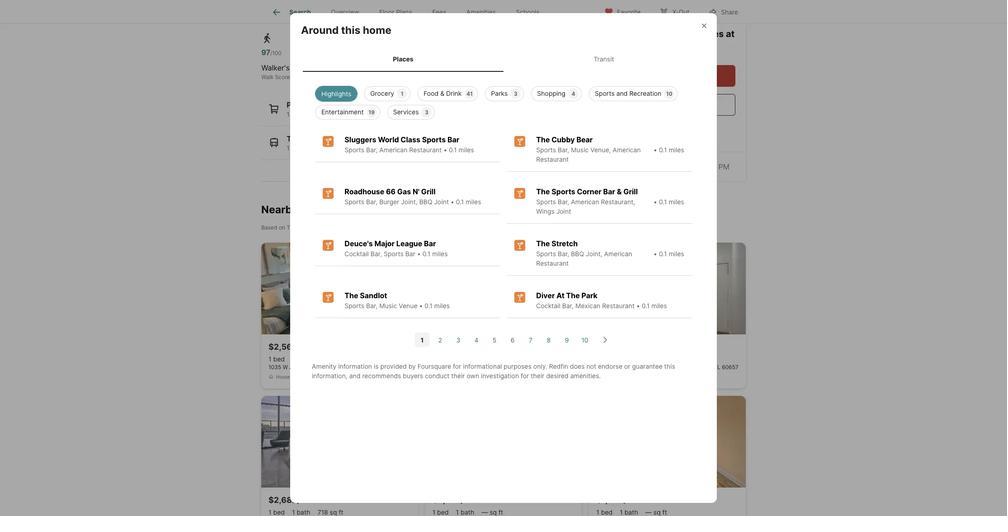 Task type: locate. For each thing, give the bounding box(es) containing it.
schools
[[516, 8, 539, 16]]

bbq down the n'
[[419, 198, 432, 206]]

bar, down major
[[371, 250, 382, 258]]

residences for based on the residences at addison and clark
[[298, 224, 327, 231]]

0 vertical spatial joint,
[[401, 198, 418, 206]]

0 horizontal spatial chicago,
[[344, 364, 366, 371]]

the up wings
[[536, 187, 550, 196]]

1 horizontal spatial cornelia
[[614, 364, 636, 371]]

1 left 2
[[421, 336, 424, 344]]

excellent transit
[[349, 63, 404, 72]]

bar right x9
[[447, 135, 459, 144]]

this down the overview tab
[[341, 24, 360, 36]]

transit inside tab
[[594, 55, 614, 63]]

0 horizontal spatial residences
[[298, 224, 327, 231]]

sports
[[595, 90, 615, 97], [422, 135, 446, 144], [345, 146, 364, 154], [536, 146, 556, 154], [552, 187, 575, 196], [345, 198, 364, 206], [536, 198, 556, 206], [384, 250, 404, 258], [536, 250, 556, 258], [345, 302, 364, 310]]

718 sq ft
[[318, 508, 343, 516]]

3
[[514, 90, 517, 97], [425, 109, 428, 116], [365, 110, 369, 118], [456, 336, 460, 344]]

2 horizontal spatial il
[[716, 364, 720, 371]]

1 • 0.1 miles from the top
[[654, 146, 684, 154]]

0 horizontal spatial 1 bath
[[292, 508, 310, 516]]

1
[[401, 90, 403, 97], [287, 110, 290, 118], [421, 336, 424, 344], [268, 355, 271, 363], [468, 374, 470, 380], [268, 508, 271, 516], [292, 508, 295, 516], [432, 508, 435, 516], [456, 508, 459, 516], [596, 508, 599, 516], [620, 508, 623, 516]]

0 vertical spatial 10
[[666, 90, 672, 97]]

sports and recreation
[[595, 90, 661, 97]]

2 1 bath from the left
[[456, 508, 474, 516]]

60657 left 'only.'
[[516, 364, 532, 371]]

10 button
[[578, 333, 592, 347]]

bbq down stretch
[[571, 250, 584, 258]]

sports inside the sports bar, bbq joint, american restaurant
[[536, 250, 556, 258]]

addison up deuce's
[[336, 224, 356, 231]]

2 ft from the left
[[499, 508, 503, 516]]

1 w from the left
[[283, 364, 288, 371]]

0 horizontal spatial transit
[[287, 134, 311, 143]]

1 vertical spatial for
[[521, 372, 529, 380]]

22,
[[356, 144, 366, 152]]

clark inside the residences at addison and clark
[[673, 42, 697, 53]]

1 bath down $1,595 /mo at the right of page
[[620, 508, 638, 516]]

•
[[443, 146, 447, 154], [654, 146, 657, 154], [451, 198, 454, 206], [654, 198, 657, 206], [417, 250, 421, 258], [654, 250, 657, 258], [419, 302, 423, 310], [636, 302, 640, 310], [464, 374, 466, 380]]

0 horizontal spatial their
[[451, 372, 465, 380]]

• inside deuce's major league bar cocktail bar, sports bar • 0.1 miles
[[417, 250, 421, 258]]

transit tab
[[504, 48, 704, 70]]

1 vertical spatial tab list
[[301, 46, 706, 72]]

1 bath from the left
[[297, 508, 310, 516]]

152,
[[328, 144, 341, 152]]

2 vertical spatial clark
[[369, 224, 382, 231]]

3 w from the left
[[608, 364, 613, 371]]

restaurant right 'mexican'
[[602, 302, 635, 310]]

places up "transit"
[[393, 55, 413, 63]]

— sq ft for $1,595 /mo
[[645, 508, 667, 516]]

cornelia for $1,550
[[451, 364, 472, 371]]

cocktail down deuce's
[[345, 250, 369, 258]]

based on the residences at addison and clark
[[261, 224, 382, 231]]

1 — sq ft from the left
[[481, 508, 503, 516]]

restaurant inside sports bar, music venue, american restaurant
[[536, 156, 569, 163]]

3 right "parks"
[[514, 90, 517, 97]]

miles inside 'the sandlot sports bar, music venue • 0.1 miles'
[[434, 302, 450, 310]]

$1,550 /mo
[[432, 342, 475, 352]]

w for $1,550
[[444, 364, 449, 371]]

1 vertical spatial joint,
[[586, 250, 602, 258]]

1 vertical spatial bbq
[[571, 250, 584, 258]]

1 horizontal spatial — sq ft
[[645, 508, 667, 516]]

bar,
[[366, 146, 378, 154], [558, 146, 569, 154], [366, 198, 378, 206], [558, 198, 569, 206], [371, 250, 382, 258], [558, 250, 569, 258], [366, 302, 378, 310], [562, 302, 574, 310]]

restaurant inside diver at the park cocktail bar, mexican restaurant • 0.1 miles
[[602, 302, 635, 310]]

their down 'only.'
[[531, 372, 544, 380]]

sports inside 'the sandlot sports bar, music venue • 0.1 miles'
[[345, 302, 364, 310]]

cornelia up apartment • 1 unit available
[[451, 364, 472, 371]]

american inside sports bar, music venue, american restaurant
[[613, 146, 641, 154]]

transit
[[382, 63, 404, 72]]

1 down "$2,750" at the left bottom of page
[[432, 508, 435, 516]]

bed up 1035
[[273, 355, 285, 363]]

1 inside 'places 1 grocery, 38 restaurants, 3 parks'
[[287, 110, 290, 118]]

list box containing grocery
[[308, 83, 699, 120]]

sports down major
[[384, 250, 404, 258]]

0.1 inside roadhouse 66 gas n' grill sports bar, burger joint, bbq joint • 0.1 miles
[[456, 198, 464, 206]]

0 vertical spatial places
[[393, 55, 413, 63]]

1 bed down "$2,750" at the left bottom of page
[[432, 508, 449, 516]]

0 vertical spatial cocktail
[[345, 250, 369, 258]]

restaurant
[[409, 146, 442, 154], [536, 156, 569, 163], [536, 259, 569, 267], [602, 302, 635, 310]]

photo of 955 w cornelia ave, chicago, il 60657 image
[[425, 243, 582, 334]]

2 • 0.1 miles from the top
[[654, 198, 684, 206]]

1 1 bath from the left
[[292, 508, 310, 516]]

0.1 inside 'the sandlot sports bar, music venue • 0.1 miles'
[[425, 302, 432, 310]]

1 horizontal spatial —
[[645, 508, 652, 516]]

tab list
[[261, 0, 557, 23], [301, 46, 706, 72]]

bar, inside 'the sandlot sports bar, music venue • 0.1 miles'
[[366, 302, 378, 310]]

bar, inside deuce's major league bar cocktail bar, sports bar • 0.1 miles
[[371, 250, 382, 258]]

miles inside sluggers world class sports bar sports bar, american restaurant • 0.1 miles
[[459, 146, 474, 154]]

0 horizontal spatial 10
[[581, 336, 588, 344]]

1 ft from the left
[[339, 508, 343, 516]]

the inside 'the sandlot sports bar, music venue • 0.1 miles'
[[345, 291, 358, 300]]

list box inside around this home dialog
[[308, 83, 699, 120]]

1 horizontal spatial chicago,
[[486, 364, 508, 371]]

sports right class at the top of the page
[[422, 135, 446, 144]]

1 left unit
[[468, 374, 470, 380]]

2 vertical spatial residences
[[298, 224, 327, 231]]

tab list containing places
[[301, 46, 706, 72]]

american inside sports bar, american restaurant, wings joint
[[571, 198, 599, 206]]

bar, inside sports bar, american restaurant, wings joint
[[558, 198, 569, 206]]

at for based on the residences at addison and clark
[[329, 224, 334, 231]]

3 il from the left
[[716, 364, 720, 371]]

1 horizontal spatial w
[[444, 364, 449, 371]]

0 horizontal spatial for
[[453, 363, 461, 370]]

0 horizontal spatial joint
[[434, 198, 449, 206]]

/mo for $2,682 /mo
[[297, 495, 313, 505]]

transit up 135,
[[287, 134, 311, 143]]

at
[[556, 291, 564, 300]]

sports up wings
[[536, 198, 556, 206]]

1 bed up 1035
[[268, 355, 285, 363]]

2 — from the left
[[645, 508, 652, 516]]

2 horizontal spatial clark
[[673, 42, 697, 53]]

grill right the n'
[[421, 187, 435, 196]]

& up the restaurant,
[[617, 187, 622, 196]]

1 left grocery,
[[287, 110, 290, 118]]

0 horizontal spatial sq
[[330, 508, 337, 516]]

1 vertical spatial transit
[[287, 134, 311, 143]]

1 vertical spatial cocktail
[[536, 302, 560, 310]]

transit inside transit 135, 148, 151, 152, 156, 22, 36, 77, 8, 80, x9
[[287, 134, 311, 143]]

60613
[[374, 364, 390, 371]]

bath
[[297, 508, 310, 516], [461, 508, 474, 516], [624, 508, 638, 516]]

tab list inside around this home dialog
[[301, 46, 706, 72]]

il left is
[[368, 364, 372, 371]]

1 vertical spatial this
[[664, 363, 675, 370]]

955-
[[669, 364, 682, 371]]

0 vertical spatial &
[[440, 90, 444, 97]]

1 bed down $1,595
[[596, 508, 613, 516]]

2 il from the left
[[510, 364, 514, 371]]

park
[[581, 291, 597, 300]]

transit up sports and recreation
[[594, 55, 614, 63]]

sports down sandlot
[[345, 302, 364, 310]]

— sq ft for $2,750 /mo
[[481, 508, 503, 516]]

2 955 from the left
[[596, 364, 606, 371]]

restaurant down class at the top of the page
[[409, 146, 442, 154]]

2 horizontal spatial at
[[726, 28, 735, 39]]

clark down out in the top of the page
[[673, 42, 697, 53]]

gas
[[397, 187, 411, 196]]

sports inside roadhouse 66 gas n' grill sports bar, burger joint, bbq joint • 0.1 miles
[[345, 198, 364, 206]]

2 horizontal spatial w
[[608, 364, 613, 371]]

1 cornelia from the left
[[451, 364, 472, 371]]

bar, right 22,
[[366, 146, 378, 154]]

available
[[480, 374, 499, 380]]

0.1
[[449, 146, 457, 154], [659, 146, 667, 154], [456, 198, 464, 206], [659, 198, 667, 206], [422, 250, 430, 258], [659, 250, 667, 258], [425, 302, 432, 310], [642, 302, 650, 310]]

unit
[[319, 364, 329, 371], [648, 364, 658, 371]]

0 horizontal spatial grill
[[421, 187, 435, 196]]

apartment
[[440, 374, 463, 380]]

1 horizontal spatial 955
[[596, 364, 606, 371]]

2 sq from the left
[[490, 508, 497, 516]]

ft for $1,595 /mo
[[662, 508, 667, 516]]

mexican
[[575, 302, 600, 310]]

pm
[[718, 162, 729, 171]]

1 vertical spatial 10
[[581, 336, 588, 344]]

places up grocery,
[[287, 100, 310, 109]]

the sandlot sports bar, music venue • 0.1 miles
[[345, 291, 450, 310]]

am-
[[686, 162, 701, 171]]

0 vertical spatial for
[[453, 363, 461, 370]]

0 horizontal spatial unit
[[319, 364, 329, 371]]

0 horizontal spatial ft
[[339, 508, 343, 516]]

purposes
[[504, 363, 531, 370]]

1 horizontal spatial music
[[571, 146, 589, 154]]

1 horizontal spatial joint
[[556, 207, 571, 215]]

the down x-out button
[[653, 28, 670, 39]]

60657 right 3a,
[[722, 364, 738, 371]]

3 chicago, from the left
[[692, 364, 714, 371]]

1 horizontal spatial places
[[393, 55, 413, 63]]

1 horizontal spatial grill
[[623, 187, 638, 196]]

w up 'apartment'
[[444, 364, 449, 371]]

bar
[[447, 135, 459, 144], [603, 187, 615, 196], [424, 239, 436, 248], [405, 250, 415, 258]]

1 horizontal spatial this
[[664, 363, 675, 370]]

sports down transit tab
[[595, 90, 615, 97]]

0 vertical spatial bbq
[[419, 198, 432, 206]]

residences down "rentals"
[[298, 224, 327, 231]]

0 horizontal spatial bbq
[[419, 198, 432, 206]]

joint, inside the sports bar, bbq joint, american restaurant
[[586, 250, 602, 258]]

5
[[493, 336, 496, 344]]

1 vertical spatial &
[[617, 187, 622, 196]]

clark
[[446, 11, 465, 20], [673, 42, 697, 53], [369, 224, 382, 231]]

156,
[[342, 144, 355, 152]]

photo of 1035 w addison st unit 832, chicago, il 60613 image
[[261, 243, 418, 334]]

sports down cubby
[[536, 146, 556, 154]]

1 horizontal spatial 10
[[666, 90, 672, 97]]

the residences at addison and clark
[[616, 28, 735, 53]]

bar, down sandlot
[[366, 302, 378, 310]]

il right 3a,
[[716, 364, 720, 371]]

sluggers
[[345, 135, 376, 144]]

and down information
[[349, 372, 360, 380]]

list box
[[308, 83, 699, 120]]

1 horizontal spatial cocktail
[[536, 302, 560, 310]]

x-out button
[[652, 2, 697, 21]]

3 bath from the left
[[624, 508, 638, 516]]

1 vertical spatial • 0.1 miles
[[654, 198, 684, 206]]

the left sandlot
[[345, 291, 358, 300]]

9
[[565, 336, 569, 344]]

$2,682
[[268, 495, 297, 505]]

floor plans
[[379, 8, 412, 16]]

1 vertical spatial joint
[[556, 207, 571, 215]]

0 horizontal spatial 4
[[474, 336, 478, 344]]

informational
[[463, 363, 502, 370]]

2 horizontal spatial ft
[[662, 508, 667, 516]]

0 vertical spatial joint
[[434, 198, 449, 206]]

—
[[481, 508, 488, 516], [645, 508, 652, 516]]

addison left fees on the left
[[400, 11, 430, 20]]

2 horizontal spatial chicago,
[[692, 364, 714, 371]]

1 horizontal spatial joint,
[[586, 250, 602, 258]]

1 horizontal spatial transit
[[594, 55, 614, 63]]

1 their from the left
[[451, 372, 465, 380]]

unit left cl-
[[648, 364, 658, 371]]

1 down $2,682 /mo
[[292, 508, 295, 516]]

around this home element
[[301, 13, 402, 37]]

1 horizontal spatial clark
[[446, 11, 465, 20]]

1 horizontal spatial bbq
[[571, 250, 584, 258]]

0 horizontal spatial cornelia
[[451, 364, 472, 371]]

bath down $2,750 /mo
[[461, 508, 474, 516]]

house
[[276, 374, 290, 380]]

places inside 'places 1 grocery, 38 restaurants, 3 parks'
[[287, 100, 310, 109]]

3 right 2 button
[[456, 336, 460, 344]]

clark left "amenities"
[[446, 11, 465, 20]]

1 horizontal spatial 4
[[572, 90, 575, 97]]

3 ft from the left
[[662, 508, 667, 516]]

1 down $1,595
[[596, 508, 599, 516]]

1 horizontal spatial il
[[510, 364, 514, 371]]

1 bath down $2,682 /mo
[[292, 508, 310, 516]]

1 horizontal spatial residences
[[349, 11, 390, 20]]

3 inside button
[[456, 336, 460, 344]]

bar, inside diver at the park cocktail bar, mexican restaurant • 0.1 miles
[[562, 302, 574, 310]]

• 0.1 miles for bear
[[654, 146, 684, 154]]

music inside sports bar, music venue, american restaurant
[[571, 146, 589, 154]]

cocktail down the diver
[[536, 302, 560, 310]]

bar, down cubby
[[558, 146, 569, 154]]

world
[[378, 135, 399, 144]]

joint inside sports bar, american restaurant, wings joint
[[556, 207, 571, 215]]

0 vertical spatial 4
[[572, 90, 575, 97]]

places inside tab
[[393, 55, 413, 63]]

sports down roadhouse
[[345, 198, 364, 206]]

bbq inside the sports bar, bbq joint, american restaurant
[[571, 250, 584, 258]]

the left cubby
[[536, 135, 550, 144]]

restaurant down cubby
[[536, 156, 569, 163]]

0 horizontal spatial joint,
[[401, 198, 418, 206]]

roadhouse 66 gas n' grill sports bar, burger joint, bbq joint • 0.1 miles
[[345, 187, 481, 206]]

1 grill from the left
[[421, 187, 435, 196]]

and
[[431, 11, 445, 20], [654, 42, 671, 53], [616, 90, 628, 97], [358, 224, 368, 231], [349, 372, 360, 380]]

$1,395
[[596, 342, 624, 352]]

their left own
[[451, 372, 465, 380]]

0 vertical spatial residences
[[349, 11, 390, 20]]

0 horizontal spatial clark
[[369, 224, 382, 231]]

cocktail inside deuce's major league bar cocktail bar, sports bar • 0.1 miles
[[345, 250, 369, 258]]

1 vertical spatial at
[[726, 28, 735, 39]]

for down purposes
[[521, 372, 529, 380]]

grill
[[421, 187, 435, 196], [623, 187, 638, 196]]

0 vertical spatial at
[[392, 11, 399, 20]]

1 down $2,682
[[268, 508, 271, 516]]

1 — from the left
[[481, 508, 488, 516]]

music down bear
[[571, 146, 589, 154]]

wings
[[536, 207, 555, 215]]

ft for $2,750 /mo
[[499, 508, 503, 516]]

joint, up park
[[586, 250, 602, 258]]

this inside amenity information is provided by foursquare for informational purposes only. redfin does not endorse or guarantee this information, and recommends buyers conduct their own investigation for their desired amenities.
[[664, 363, 675, 370]]

chicago, right 3a,
[[692, 364, 714, 371]]

1 horizontal spatial 1 bath
[[456, 508, 474, 516]]

955 up conduct
[[432, 364, 442, 371]]

bath down $2,682 /mo
[[297, 508, 310, 516]]

1 horizontal spatial at
[[392, 11, 399, 20]]

2 horizontal spatial 1 bath
[[620, 508, 638, 516]]

3 sq from the left
[[653, 508, 661, 516]]

3 1 bath from the left
[[620, 508, 638, 516]]

1 horizontal spatial sq
[[490, 508, 497, 516]]

transit for transit 135, 148, 151, 152, 156, 22, 36, 77, 8, 80, x9
[[287, 134, 311, 143]]

$1,550
[[432, 342, 460, 352]]

2 w from the left
[[444, 364, 449, 371]]

clark up major
[[369, 224, 382, 231]]

1 horizontal spatial unit
[[648, 364, 658, 371]]

bar, down stretch
[[558, 250, 569, 258]]

out
[[679, 8, 689, 16]]

0 horizontal spatial bath
[[297, 508, 310, 516]]

/mo
[[460, 342, 475, 352], [297, 495, 313, 505], [461, 495, 476, 505], [624, 495, 639, 505]]

1 horizontal spatial their
[[531, 372, 544, 380]]

venue
[[399, 302, 417, 310]]

miles inside diver at the park cocktail bar, mexican restaurant • 0.1 miles
[[651, 302, 667, 310]]

1 vertical spatial music
[[379, 302, 397, 310]]

832,
[[331, 364, 342, 371]]

1 955 from the left
[[432, 364, 442, 371]]

3 left parks
[[365, 110, 369, 118]]

0 horizontal spatial cocktail
[[345, 250, 369, 258]]

w left or
[[608, 364, 613, 371]]

the right at at the right of page
[[566, 291, 580, 300]]

at for transportation near the residences at addison and clark
[[392, 11, 399, 20]]

bed down $2,682
[[273, 508, 285, 516]]

miles
[[459, 146, 474, 154], [669, 146, 684, 154], [466, 198, 481, 206], [669, 198, 684, 206], [432, 250, 448, 258], [669, 250, 684, 258], [434, 302, 450, 310], [651, 302, 667, 310]]

amenity
[[312, 363, 336, 370]]

clark for transportation near the residences at addison and clark
[[446, 11, 465, 20]]

is
[[374, 363, 379, 370]]

955 w cornelia ave, chicago, il 60657
[[432, 364, 532, 371]]

w
[[283, 364, 288, 371], [444, 364, 449, 371], [608, 364, 613, 371]]

miles inside deuce's major league bar cocktail bar, sports bar • 0.1 miles
[[432, 250, 448, 258]]

sports inside sports bar, american restaurant, wings joint
[[536, 198, 556, 206]]

very
[[432, 63, 448, 72]]

addison down favorite
[[616, 42, 652, 53]]

parks
[[491, 90, 508, 97]]

10 right '9' button
[[581, 336, 588, 344]]

1 unit from the left
[[319, 364, 329, 371]]

il
[[368, 364, 372, 371], [510, 364, 514, 371], [716, 364, 720, 371]]

roadhouse
[[345, 187, 384, 196]]

on
[[279, 224, 285, 231]]

music down sandlot
[[379, 302, 397, 310]]

around this home dialog
[[290, 13, 717, 503]]

3a,
[[682, 364, 690, 371]]

x-
[[672, 8, 679, 16]]

today:
[[642, 162, 663, 171]]

unit right st
[[319, 364, 329, 371]]

135,
[[287, 144, 299, 152]]

photo of 955 w cornelia ave unit cl-955-3a, chicago, il 60657 image
[[589, 243, 746, 334]]

0 horizontal spatial music
[[379, 302, 397, 310]]

1 vertical spatial places
[[287, 100, 310, 109]]

bar, down at at the right of page
[[562, 302, 574, 310]]

bed for $2,750
[[437, 508, 449, 516]]

il up 'investigation'
[[510, 364, 514, 371]]

sports bar, bbq joint, american restaurant
[[536, 250, 632, 267]]

0 horizontal spatial w
[[283, 364, 288, 371]]

and inside amenity information is provided by foursquare for informational purposes only. redfin does not endorse or guarantee this information, and recommends buyers conduct their own investigation for their desired amenities.
[[349, 372, 360, 380]]

0 vertical spatial • 0.1 miles
[[654, 146, 684, 154]]

cocktail for diver
[[536, 302, 560, 310]]

residences up home
[[349, 11, 390, 20]]

message
[[672, 100, 704, 109]]

1 horizontal spatial for
[[521, 372, 529, 380]]

0 horizontal spatial 60657
[[516, 364, 532, 371]]

1 horizontal spatial 60657
[[722, 364, 738, 371]]

2 cornelia from the left
[[614, 364, 636, 371]]

bed down "$2,750" at the left bottom of page
[[437, 508, 449, 516]]

w for $1,395
[[608, 364, 613, 371]]

w up house
[[283, 364, 288, 371]]

10
[[666, 90, 672, 97], [581, 336, 588, 344]]

0 horizontal spatial 955
[[432, 364, 442, 371]]

0 horizontal spatial il
[[368, 364, 372, 371]]

tab list containing search
[[261, 0, 557, 23]]

grill up the restaurant,
[[623, 187, 638, 196]]

0 vertical spatial transit
[[594, 55, 614, 63]]

2 bath from the left
[[461, 508, 474, 516]]

1 horizontal spatial bath
[[461, 508, 474, 516]]

1 bed down $2,682
[[268, 508, 285, 516]]

sq
[[330, 508, 337, 516], [490, 508, 497, 516], [653, 508, 661, 516]]

bath for $1,595
[[624, 508, 638, 516]]

amenities tab
[[456, 1, 506, 23]]

cornelia left ave
[[614, 364, 636, 371]]

4 right 3 button
[[474, 336, 478, 344]]

2 — sq ft from the left
[[645, 508, 667, 516]]

bar, down the sports corner bar & grill
[[558, 198, 569, 206]]

music
[[571, 146, 589, 154], [379, 302, 397, 310]]

• inside 'the sandlot sports bar, music venue • 0.1 miles'
[[419, 302, 423, 310]]

residences down out in the top of the page
[[672, 28, 724, 39]]

1 vertical spatial clark
[[673, 42, 697, 53]]

diver at the park cocktail bar, mexican restaurant • 0.1 miles
[[536, 291, 667, 310]]

2 horizontal spatial residences
[[672, 28, 724, 39]]

bar, down roadhouse
[[366, 198, 378, 206]]

residences for transportation near the residences at addison and clark
[[349, 11, 390, 20]]

0 horizontal spatial —
[[481, 508, 488, 516]]

0 horizontal spatial this
[[341, 24, 360, 36]]

0 vertical spatial clark
[[446, 11, 465, 20]]

open today: 10:00 am-6:00 pm
[[622, 162, 729, 171]]

walk
[[261, 74, 273, 80]]

2 unit from the left
[[648, 364, 658, 371]]

cocktail inside diver at the park cocktail bar, mexican restaurant • 0.1 miles
[[536, 302, 560, 310]]

0 vertical spatial tab list
[[261, 0, 557, 23]]

bar, inside roadhouse 66 gas n' grill sports bar, burger joint, bbq joint • 0.1 miles
[[366, 198, 378, 206]]

walker's paradise walk score ®
[[261, 63, 321, 80]]

0 vertical spatial music
[[571, 146, 589, 154]]

2 horizontal spatial sq
[[653, 508, 661, 516]]

residences inside the residences at addison and clark
[[672, 28, 724, 39]]

0.1 inside diver at the park cocktail bar, mexican restaurant • 0.1 miles
[[642, 302, 650, 310]]

walker's
[[261, 63, 290, 72]]

unit for $2,568
[[319, 364, 329, 371]]

sports down "the stretch"
[[536, 250, 556, 258]]

0 horizontal spatial — sq ft
[[481, 508, 503, 516]]

0 horizontal spatial places
[[287, 100, 310, 109]]

1 up services
[[401, 90, 403, 97]]

send a message button
[[616, 94, 735, 116]]



Task type: vqa. For each thing, say whether or not it's contained in the screenshot.


Task type: describe. For each thing, give the bounding box(es) containing it.
clark for based on the residences at addison and clark
[[369, 224, 382, 231]]

transit 135, 148, 151, 152, 156, 22, 36, 77, 8, 80, x9
[[287, 134, 416, 152]]

10 inside 10 button
[[581, 336, 588, 344]]

718
[[318, 508, 328, 516]]

— for $2,750 /mo
[[481, 508, 488, 516]]

4 inside button
[[474, 336, 478, 344]]

restaurant inside the sports bar, bbq joint, american restaurant
[[536, 259, 569, 267]]

by
[[408, 363, 416, 370]]

cubby
[[552, 135, 575, 144]]

unit
[[471, 374, 479, 380]]

/mo for $1,550 /mo
[[460, 342, 475, 352]]

bath for $2,750
[[461, 508, 474, 516]]

97 /100
[[261, 48, 281, 57]]

1035
[[268, 364, 281, 371]]

the up around this home
[[333, 11, 347, 20]]

favorite
[[617, 8, 641, 16]]

and inside the residences at addison and clark
[[654, 42, 671, 53]]

/mo for $1,595 /mo
[[624, 495, 639, 505]]

st
[[312, 364, 317, 371]]

unit for $1,395
[[648, 364, 658, 371]]

grill inside roadhouse 66 gas n' grill sports bar, burger joint, bbq joint • 0.1 miles
[[421, 187, 435, 196]]

transportation near the residences at addison and clark
[[261, 11, 465, 20]]

buyers
[[403, 372, 423, 380]]

sports down the sluggers
[[345, 146, 364, 154]]

• inside roadhouse 66 gas n' grill sports bar, burger joint, bbq joint • 0.1 miles
[[451, 198, 454, 206]]

floor
[[379, 8, 394, 16]]

does
[[570, 363, 585, 370]]

and left "recreation"
[[616, 90, 628, 97]]

bar right the league
[[424, 239, 436, 248]]

1 bed for $2,682
[[268, 508, 285, 516]]

bar up the restaurant,
[[603, 187, 615, 196]]

1 bath for $2,750
[[456, 508, 474, 516]]

paradise
[[292, 63, 321, 72]]

bed for $2,682
[[273, 508, 285, 516]]

american inside the sports bar, bbq joint, american restaurant
[[604, 250, 632, 258]]

19
[[368, 109, 375, 116]]

miles inside roadhouse 66 gas n' grill sports bar, burger joint, bbq joint • 0.1 miles
[[466, 198, 481, 206]]

amenity information is provided by foursquare for informational purposes only. redfin does not endorse or guarantee this information, and recommends buyers conduct their own investigation for their desired amenities.
[[312, 363, 675, 380]]

places tab
[[303, 48, 504, 70]]

schools tab
[[506, 1, 549, 23]]

the inside the residences at addison and clark
[[653, 28, 670, 39]]

and right the plans
[[431, 11, 445, 20]]

bar, inside the sports bar, bbq joint, american restaurant
[[558, 250, 569, 258]]

1 down $1,595 /mo at the right of page
[[620, 508, 623, 516]]

1 bed for $1,595
[[596, 508, 613, 516]]

8 button
[[541, 333, 556, 347]]

3 inside 'places 1 grocery, 38 restaurants, 3 parks'
[[365, 110, 369, 118]]

$2,750
[[432, 495, 461, 505]]

4 button
[[469, 333, 484, 347]]

at inside the residences at addison and clark
[[726, 28, 735, 39]]

3 down the food
[[425, 109, 428, 116]]

burger
[[379, 198, 399, 206]]

77,
[[379, 144, 387, 152]]

search link
[[271, 7, 311, 18]]

1 bath for $1,595
[[620, 508, 638, 516]]

66
[[386, 187, 396, 196]]

places for places 1 grocery, 38 restaurants, 3 parks
[[287, 100, 310, 109]]

• inside sluggers world class sports bar sports bar, american restaurant • 0.1 miles
[[443, 146, 447, 154]]

cl-
[[660, 364, 669, 371]]

american inside sluggers world class sports bar sports bar, american restaurant • 0.1 miles
[[379, 146, 407, 154]]

restaurant inside sluggers world class sports bar sports bar, american restaurant • 0.1 miles
[[409, 146, 442, 154]]

music inside 'the sandlot sports bar, music venue • 0.1 miles'
[[379, 302, 397, 310]]

the stretch
[[536, 239, 578, 248]]

amenities.
[[570, 372, 601, 380]]

0 vertical spatial this
[[341, 24, 360, 36]]

bed for $2,568
[[273, 355, 285, 363]]

151,
[[315, 144, 326, 152]]

sports bar, music venue, american restaurant
[[536, 146, 641, 163]]

sports inside sports bar, music venue, american restaurant
[[536, 146, 556, 154]]

1 button
[[415, 333, 429, 347]]

recommends
[[362, 372, 401, 380]]

3 • 0.1 miles from the top
[[654, 250, 684, 258]]

venue,
[[590, 146, 611, 154]]

addison inside the residences at addison and clark
[[616, 42, 652, 53]]

nearby rentals
[[261, 203, 336, 216]]

1 il from the left
[[368, 364, 372, 371]]

joint, inside roadhouse 66 gas n' grill sports bar, burger joint, bbq joint • 0.1 miles
[[401, 198, 418, 206]]

endorse
[[598, 363, 622, 370]]

38
[[318, 110, 326, 118]]

1 down $2,750 /mo
[[456, 508, 459, 516]]

grocery
[[370, 90, 394, 97]]

1 inside 1 button
[[421, 336, 424, 344]]

$2,682 /mo
[[268, 495, 313, 505]]

stretch
[[552, 239, 578, 248]]

5 button
[[487, 333, 502, 347]]

class
[[401, 135, 420, 144]]

0.1 inside sluggers world class sports bar sports bar, american restaurant • 0.1 miles
[[449, 146, 457, 154]]

/100
[[270, 50, 281, 56]]

41
[[466, 90, 473, 97]]

cocktail for deuce's
[[345, 250, 369, 258]]

overview tab
[[321, 1, 369, 23]]

• inside diver at the park cocktail bar, mexican restaurant • 0.1 miles
[[636, 302, 640, 310]]

bar, inside sports bar, music venue, american restaurant
[[558, 146, 569, 154]]

recreation
[[629, 90, 661, 97]]

• 0.1 miles for corner
[[654, 198, 684, 206]]

$1,595
[[596, 495, 624, 505]]

bikeable
[[450, 63, 478, 72]]

1035 w addison st unit 832, chicago, il 60613
[[268, 364, 390, 371]]

based
[[261, 224, 277, 231]]

x-out
[[672, 8, 689, 16]]

1 60657 from the left
[[516, 364, 532, 371]]

2 their from the left
[[531, 372, 544, 380]]

97
[[261, 48, 270, 57]]

apartment • 1 unit available
[[440, 374, 499, 380]]

joint inside roadhouse 66 gas n' grill sports bar, burger joint, bbq joint • 0.1 miles
[[434, 198, 449, 206]]

send
[[647, 100, 665, 109]]

nearby
[[261, 203, 298, 216]]

sq for $2,750
[[490, 508, 497, 516]]

2
[[438, 336, 442, 344]]

fees tab
[[422, 1, 456, 23]]

2 chicago, from the left
[[486, 364, 508, 371]]

bear
[[576, 135, 593, 144]]

1 up 1035
[[268, 355, 271, 363]]

bath for $2,682
[[297, 508, 310, 516]]

provided
[[380, 363, 407, 370]]

1 bed for $2,750
[[432, 508, 449, 516]]

955 for $1,395
[[596, 364, 606, 371]]

information
[[338, 363, 372, 370]]

— for $1,595 /mo
[[645, 508, 652, 516]]

1 bath for $2,682
[[292, 508, 310, 516]]

0.1 inside deuce's major league bar cocktail bar, sports bar • 0.1 miles
[[422, 250, 430, 258]]

foursquare
[[418, 363, 451, 370]]

2 60657 from the left
[[722, 364, 738, 371]]

food & drink
[[424, 90, 462, 97]]

photo of 1027 w addison st unit 727, chicago, il 60613 image
[[261, 396, 418, 488]]

around this home
[[301, 24, 391, 36]]

the sports corner bar & grill
[[536, 187, 638, 196]]

addison left st
[[289, 364, 310, 371]]

photo of 953 w cornelia ave unit cl-953-1b, chicago, il 60657 image
[[589, 396, 746, 488]]

the cubby bear
[[536, 135, 593, 144]]

8
[[547, 336, 551, 344]]

955 for $1,550
[[432, 364, 442, 371]]

places for places
[[393, 55, 413, 63]]

2 button
[[433, 333, 447, 347]]

bar, inside sluggers world class sports bar sports bar, american restaurant • 0.1 miles
[[366, 146, 378, 154]]

1 sq from the left
[[330, 508, 337, 516]]

2 grill from the left
[[623, 187, 638, 196]]

send a message
[[647, 100, 704, 109]]

home
[[363, 24, 391, 36]]

sq for $1,595
[[653, 508, 661, 516]]

ave
[[637, 364, 647, 371]]

excellent
[[349, 63, 380, 72]]

the inside diver at the park cocktail bar, mexican restaurant • 0.1 miles
[[566, 291, 580, 300]]

bar down the league
[[405, 250, 415, 258]]

sports left the corner
[[552, 187, 575, 196]]

bar inside sluggers world class sports bar sports bar, american restaurant • 0.1 miles
[[447, 135, 459, 144]]

not
[[586, 363, 596, 370]]

search
[[289, 8, 311, 16]]

restaurants,
[[327, 110, 363, 118]]

league
[[396, 239, 422, 248]]

x9
[[408, 144, 416, 152]]

1 horizontal spatial &
[[617, 187, 622, 196]]

and up deuce's
[[358, 224, 368, 231]]

w for $2,568
[[283, 364, 288, 371]]

the right on
[[287, 224, 297, 231]]

transit for transit
[[594, 55, 614, 63]]

bbq inside roadhouse 66 gas n' grill sports bar, burger joint, bbq joint • 0.1 miles
[[419, 198, 432, 206]]

sports inside deuce's major league bar cocktail bar, sports bar • 0.1 miles
[[384, 250, 404, 258]]

the left stretch
[[536, 239, 550, 248]]

955 w cornelia ave unit cl-955-3a, chicago, il 60657
[[596, 364, 738, 371]]

conduct
[[425, 372, 449, 380]]

parks
[[371, 110, 387, 118]]

1 chicago, from the left
[[344, 364, 366, 371]]

cornelia for $1,395
[[614, 364, 636, 371]]

only.
[[533, 363, 547, 370]]

or
[[624, 363, 630, 370]]

redfin
[[549, 363, 568, 370]]

/mo for $2,750 /mo
[[461, 495, 476, 505]]

1 bed for $2,568
[[268, 355, 285, 363]]

bed for $1,595
[[601, 508, 613, 516]]

floor plans tab
[[369, 1, 422, 23]]

sandlot
[[360, 291, 387, 300]]



